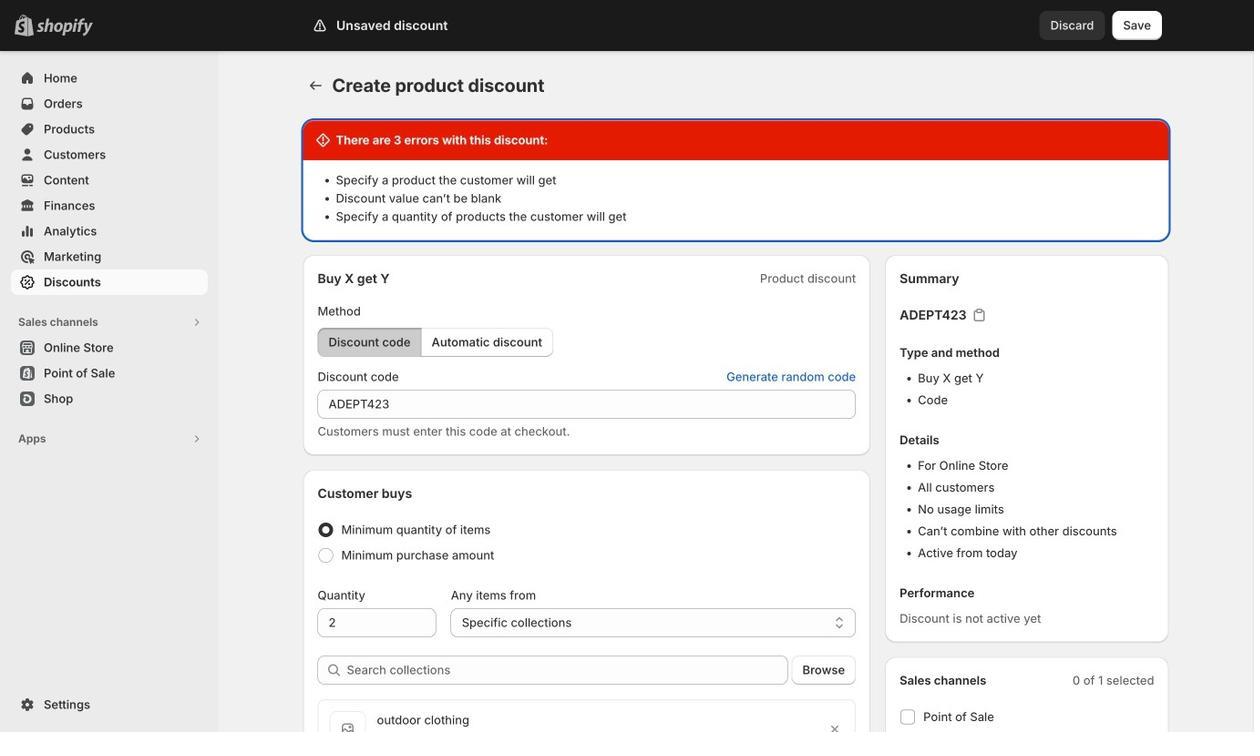 Task type: describe. For each thing, give the bounding box(es) containing it.
Search collections text field
[[347, 656, 788, 685]]



Task type: locate. For each thing, give the bounding box(es) containing it.
None text field
[[318, 609, 436, 638]]

shopify image
[[36, 18, 93, 36]]

None text field
[[318, 390, 856, 419]]



Task type: vqa. For each thing, say whether or not it's contained in the screenshot.
Shopify image
yes



